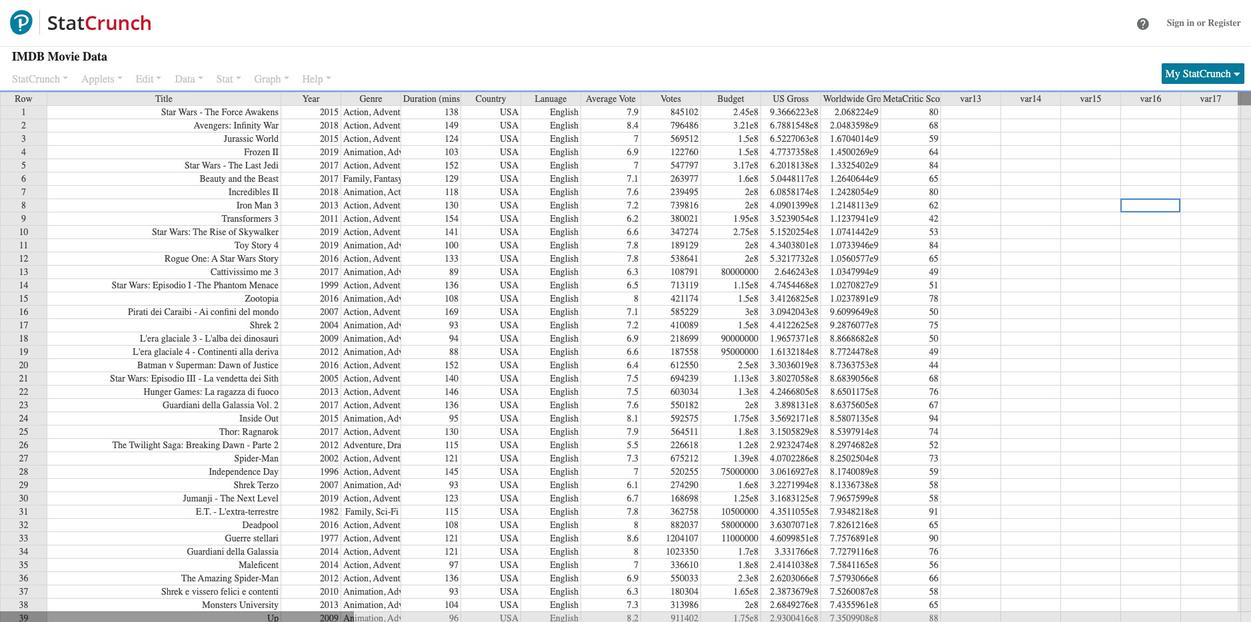 Task type: vqa. For each thing, say whether or not it's contained in the screenshot.
Amazing
yes



Task type: describe. For each thing, give the bounding box(es) containing it.
7.4355961e8
[[831, 600, 879, 612]]

day
[[263, 467, 279, 478]]

action, for 2015 action, adventure, sci-fi 138
[[343, 107, 371, 118]]

- down "thor: ragnarok" at the left
[[247, 440, 250, 452]]

sign in or register banner
[[0, 0, 1252, 47]]

8.7724478e8
[[831, 347, 879, 358]]

2017 for 2017 action, adventure, comedy 130
[[320, 427, 339, 438]]

english for 538641
[[550, 253, 579, 265]]

episodio for i
[[153, 280, 186, 291]]

121 for action, adventure, fantasy
[[445, 534, 459, 545]]

1.13e8
[[734, 373, 759, 385]]

average vote
[[586, 93, 636, 105]]

3.1683125e8
[[770, 494, 819, 505]]

64
[[930, 147, 939, 158]]

146
[[445, 387, 459, 398]]

1.6132184e8
[[770, 347, 819, 358]]

2015 animation, adventure, comedy
[[320, 413, 463, 425]]

deriva
[[255, 347, 279, 358]]

8.1740089e8
[[831, 467, 879, 478]]

comedy for cattivissimo me 3
[[432, 267, 463, 278]]

english for 603034
[[550, 387, 579, 398]]

1 121 from the top
[[445, 454, 459, 465]]

fi for 133
[[432, 253, 440, 265]]

the left twilight
[[112, 440, 127, 452]]

0 vertical spatial la
[[204, 373, 214, 385]]

3 up the skywalker
[[274, 213, 279, 225]]

- right jumanji
[[215, 494, 218, 505]]

action, for 2011 action, adventure, sci-fi 154
[[343, 213, 371, 225]]

hunger games: la ragazza di fuoco
[[144, 387, 279, 398]]

1 108 from the top
[[445, 293, 459, 305]]

shrek e vissero felici e contenti
[[161, 587, 279, 598]]

8.5807135e8
[[831, 413, 879, 425]]

2017 action, adventure, comedy 130
[[320, 427, 459, 438]]

2019 animation, adventure, comedy for 100
[[320, 240, 463, 251]]

sci- for 154
[[417, 213, 432, 225]]

usa for 108791
[[500, 267, 519, 278]]

7.1 for 585229
[[627, 307, 639, 318]]

2018 action, adventure, sci-fi 149
[[320, 120, 459, 131]]

usa for 550182
[[500, 400, 519, 411]]

1.1237941e9
[[831, 213, 879, 225]]

animation, for inside out
[[343, 413, 386, 425]]

12
[[19, 253, 28, 265]]

the up l'extra-
[[220, 494, 235, 505]]

family, for family, fantasy, musical
[[343, 173, 372, 185]]

123
[[445, 494, 459, 505]]

4.0702286e8
[[770, 454, 819, 465]]

1.5e8 for 3.4126825e8
[[738, 293, 759, 305]]

usa for 1023350
[[500, 547, 519, 558]]

usa for 362758
[[500, 507, 519, 518]]

27
[[19, 454, 28, 465]]

- left ai
[[194, 307, 197, 318]]

93 for 2010 animation, adventure, comedy
[[450, 587, 459, 598]]

statcrunch top level menu menu bar
[[0, 63, 1252, 89]]

2013 animation, adventure, comedy
[[320, 600, 463, 612]]

2011 action, adventure, sci-fi 154
[[320, 213, 459, 225]]

7.1 for 263977
[[627, 173, 639, 185]]

var13
[[961, 93, 982, 105]]

rogue
[[165, 253, 189, 265]]

- up the avengers: at the left of page
[[200, 107, 203, 118]]

action, for 2017 action, adventure, comedy 136
[[343, 400, 371, 411]]

english for 796486
[[550, 120, 579, 131]]

usa for 122760
[[500, 147, 519, 158]]

adventure, for the amazing spider-man
[[373, 574, 415, 585]]

animation, for l'era glaciale 4 - continenti alla deriva
[[343, 347, 386, 358]]

ii for frozen ii
[[273, 147, 279, 158]]

0 horizontal spatial 94
[[450, 333, 459, 345]]

6.9 for 122760
[[627, 147, 639, 158]]

7 for 1996 action, adventure, sci-fi 145
[[634, 467, 639, 478]]

usa for 592575
[[500, 413, 519, 425]]

adventure, for guardiani della galassia
[[373, 547, 415, 558]]

comedy for thor: ragnarok
[[417, 427, 449, 438]]

2017 action, adventure, comedy 136
[[320, 400, 459, 411]]

wars for star wars - the last jedi
[[202, 160, 221, 171]]

action, for 2017 action, adventure, comedy 130
[[343, 427, 371, 438]]

dinosauri
[[244, 333, 279, 345]]

english for 218699
[[550, 333, 579, 345]]

adventure, for independence day
[[373, 467, 415, 478]]

2 108 from the top
[[445, 520, 459, 532]]

- right 'iii'
[[198, 373, 202, 385]]

usa for 547797
[[500, 160, 519, 171]]

3.5239054e8
[[770, 213, 819, 225]]

33
[[19, 534, 28, 545]]

usa for 218699
[[500, 333, 519, 345]]

239495
[[671, 187, 699, 198]]

adventure, for cattivissimo me 3
[[388, 267, 429, 278]]

della for guardiani della galassia vol. 2
[[202, 400, 220, 411]]

1.15e8
[[734, 280, 759, 291]]

4.2466805e8
[[770, 387, 819, 398]]

7.5 for 694239
[[627, 373, 639, 385]]

fantasy for 115
[[418, 440, 447, 452]]

10
[[19, 227, 28, 238]]

justice
[[253, 360, 279, 371]]

8 up 9
[[21, 200, 26, 211]]

usa for 739816
[[500, 200, 519, 211]]

thor: ragnarok
[[219, 427, 279, 438]]

1 130 from the top
[[445, 200, 459, 211]]

2015 for 2015 action, adventure, sci-fi 124
[[320, 133, 339, 145]]

0 vertical spatial dawn
[[219, 360, 241, 371]]

incredibles ii
[[229, 187, 279, 198]]

world
[[256, 133, 279, 145]]

star wars: episodio i -the phantom menace
[[112, 280, 279, 291]]

169
[[445, 307, 459, 318]]

english for 239495
[[550, 187, 579, 198]]

65 for 7.4355961e8
[[930, 600, 939, 612]]

2016 action, adventure, sci-fi 133
[[320, 253, 459, 265]]

2017 for 2017 family, fantasy, musical
[[320, 173, 339, 185]]

1.9657371e8
[[770, 333, 819, 345]]

38
[[19, 600, 28, 612]]

l'era for l'era glaciale 4 - continenti alla deriva
[[133, 347, 152, 358]]

worldwide
[[824, 93, 865, 105]]

transformers 3
[[222, 213, 279, 225]]

adventure, for monsters university
[[388, 600, 429, 612]]

1.39e8
[[734, 454, 759, 465]]

3e8
[[745, 307, 759, 318]]

animation, for zootopia
[[343, 293, 386, 305]]

adventure, down 2017 action, adventure, comedy 130
[[343, 440, 385, 452]]

usa for 421174
[[500, 293, 519, 305]]

usa for 538641
[[500, 253, 519, 265]]

action, for 2019 action, adventure, fantasy 141
[[343, 227, 371, 238]]

sci- for 121
[[417, 454, 432, 465]]

124
[[445, 133, 459, 145]]

1999 action, adventure, fantasy 136
[[320, 280, 459, 291]]

animation, for frozen ii
[[343, 147, 386, 158]]

19
[[19, 347, 28, 358]]

2 spider- from the top
[[234, 574, 262, 585]]

the
[[244, 173, 256, 185]]

80 for 1.2428054e9
[[930, 187, 939, 198]]

2 horizontal spatial wars
[[237, 253, 256, 265]]

612550
[[671, 360, 699, 371]]

3 for iron man 3
[[274, 200, 279, 211]]

adventure, for shrek 2
[[388, 320, 429, 331]]

fi for 145
[[432, 467, 440, 478]]

122760
[[671, 147, 699, 158]]

1 spider- from the top
[[234, 454, 262, 465]]

votes
[[661, 93, 682, 105]]

3 136 from the top
[[445, 574, 459, 585]]

english for 675212
[[550, 454, 579, 465]]

67
[[930, 400, 939, 411]]

6.4
[[627, 360, 639, 371]]

3 up 5
[[21, 133, 26, 145]]

english for 713119
[[550, 280, 579, 291]]

the up vissero
[[181, 574, 196, 585]]

7 for 2015 action, adventure, sci-fi 124
[[634, 133, 639, 145]]

2 down 1
[[21, 120, 26, 131]]

my statcrunch ▾ main content
[[0, 47, 1252, 623]]

Data set title: click to edit text field
[[12, 47, 142, 65]]

2.5e8
[[738, 360, 759, 371]]

180304
[[671, 587, 699, 598]]

3.1505829e8
[[770, 427, 819, 438]]

2015 for 2015 animation, adventure, comedy
[[320, 413, 339, 425]]

2 152 from the top
[[445, 360, 459, 371]]

man for spider-
[[262, 454, 279, 465]]

29
[[19, 480, 28, 492]]

wars: for star wars: episodio iii - la vendetta dei sith
[[127, 373, 149, 385]]

amazing
[[198, 574, 232, 585]]

wars: for star wars: the rise of skywalker
[[169, 227, 191, 238]]

1 vertical spatial la
[[205, 387, 215, 398]]

saga:
[[163, 440, 184, 452]]

52
[[930, 440, 939, 452]]

or
[[1198, 17, 1206, 28]]

2.75e8
[[734, 227, 759, 238]]

terzo
[[258, 480, 279, 492]]

- up beauty at the left top of the page
[[223, 160, 226, 171]]

english for 694239
[[550, 373, 579, 385]]

0 horizontal spatial dei
[[151, 307, 162, 318]]

4.3511055e8
[[771, 507, 819, 518]]

english for 336610
[[550, 560, 579, 572]]

rise
[[210, 227, 226, 238]]

- up l'era glaciale 4 - continenti alla deriva
[[200, 333, 203, 345]]

8.4
[[627, 120, 639, 131]]

10500000
[[722, 507, 759, 518]]

felici
[[221, 587, 240, 598]]

worldwide gross metacritic score
[[824, 93, 948, 105]]

3.2271994e8
[[770, 480, 819, 492]]

fantasy for 152
[[417, 160, 446, 171]]

2.45e8
[[734, 107, 759, 118]]

23
[[19, 400, 28, 411]]

362758
[[671, 507, 699, 518]]

6
[[21, 173, 26, 185]]

2 130 from the top
[[445, 427, 459, 438]]

24
[[19, 413, 28, 425]]

1982
[[320, 507, 339, 518]]

2019 animation, adventure, comedy for 103
[[320, 147, 463, 158]]

batman
[[137, 360, 166, 371]]

the left rise
[[193, 227, 207, 238]]

7.3 for 313986
[[627, 600, 639, 612]]

frozen ii
[[244, 147, 279, 158]]

shrek for shrek e vissero felici e contenti
[[161, 587, 183, 598]]

2 115 from the top
[[445, 507, 459, 518]]

8.2974682e8
[[831, 440, 879, 452]]

- up superman: at the bottom left of the page
[[192, 347, 196, 358]]

18
[[19, 333, 28, 345]]

6.3 for 108791
[[627, 267, 639, 278]]

1 vertical spatial dawn
[[223, 440, 245, 452]]

adventure, for guardiani della galassia vol. 2
[[373, 400, 415, 411]]

comedy for guardiani della galassia
[[417, 547, 449, 558]]

star wars: episodio iii - la vendetta dei sith
[[110, 373, 279, 385]]

statcrunch
[[1184, 68, 1232, 80]]

comedy for frozen ii
[[432, 147, 463, 158]]

- right e.t.
[[214, 507, 217, 518]]

7.6 for 550182
[[627, 400, 639, 411]]

7 for 2014 action, adventure, family 97
[[634, 560, 639, 572]]

2.4141038e8
[[770, 560, 819, 572]]

2014 action, adventure, comedy 121
[[320, 547, 459, 558]]

8.7363753e8
[[831, 360, 879, 371]]

adventure, up 2011 action, adventure, sci-fi 154
[[373, 200, 415, 211]]

1999
[[320, 280, 339, 291]]

8.6501175e8
[[831, 387, 879, 398]]

guerre
[[225, 534, 251, 545]]

8 for 2016 action, adventure, comedy 108
[[634, 520, 639, 532]]

star for star wars: episodio i -the phantom menace
[[112, 280, 127, 291]]

2 right vol.
[[274, 400, 279, 411]]

2017 for 2017 action, adventure, comedy 136
[[320, 400, 339, 411]]



Task type: locate. For each thing, give the bounding box(es) containing it.
comedy for toy story 4
[[432, 240, 463, 251]]

0 vertical spatial episodio
[[153, 280, 186, 291]]

7.2 for 410089
[[627, 320, 639, 331]]

1 horizontal spatial e
[[242, 587, 246, 598]]

36 usa from the top
[[500, 574, 519, 585]]

2015 up 2018 action, adventure, sci-fi 149
[[320, 107, 339, 118]]

136 for action, adventure, fantasy
[[445, 280, 459, 291]]

2015 down 2018 action, adventure, sci-fi 149
[[320, 133, 339, 145]]

1 vertical spatial 2012
[[320, 440, 339, 452]]

21 usa from the top
[[500, 373, 519, 385]]

2 7.2 from the top
[[627, 320, 639, 331]]

585229
[[671, 307, 699, 318]]

7.8 down 6.7
[[627, 507, 639, 518]]

3 down incredibles ii
[[274, 200, 279, 211]]

7.7279116e8
[[831, 547, 879, 558]]

0 vertical spatial family,
[[343, 173, 372, 185]]

fantasy for 140
[[417, 373, 446, 385]]

family, right 1982
[[345, 507, 374, 518]]

0 vertical spatial 136
[[445, 280, 459, 291]]

1 horizontal spatial della
[[227, 547, 245, 558]]

avengers:
[[194, 120, 231, 131]]

66
[[930, 574, 939, 585]]

score
[[926, 93, 948, 105]]

adventure, for inside out
[[388, 413, 429, 425]]

2012 for 2012 animation, adventure, comedy
[[320, 347, 339, 358]]

animation, down 2007 action, adventure, fantasy 169
[[343, 320, 386, 331]]

2018 for 2018 action, adventure, sci-fi 149
[[320, 120, 339, 131]]

fantasy down 133 on the left top of page
[[417, 280, 446, 291]]

man down incredibles ii
[[255, 200, 272, 211]]

0 vertical spatial 94
[[450, 333, 459, 345]]

english for 585229
[[550, 307, 579, 318]]

english for 882037
[[550, 520, 579, 532]]

4
[[21, 147, 26, 158], [274, 240, 279, 251], [185, 347, 190, 358]]

0 vertical spatial 121
[[445, 454, 459, 465]]

6.6 up 6.4
[[627, 347, 639, 358]]

usa for 569512
[[500, 133, 519, 145]]

1 vertical spatial galassia
[[247, 547, 279, 558]]

0 vertical spatial 7.8
[[627, 240, 639, 251]]

english for 362758
[[550, 507, 579, 518]]

2 6.3 from the top
[[627, 587, 639, 598]]

0 horizontal spatial 4
[[21, 147, 26, 158]]

1 horizontal spatial dei
[[230, 333, 242, 345]]

animation, up the 2016 action, adventure, sci-fi 152
[[343, 347, 386, 358]]

1.5e8 down 1.15e8 at right
[[738, 293, 759, 305]]

2 vertical spatial 7.8
[[627, 507, 639, 518]]

2 7.8 from the top
[[627, 253, 639, 265]]

76 up 67
[[930, 387, 939, 398]]

0 vertical spatial 7.5
[[627, 373, 639, 385]]

animation, up 2017 action, adventure, fantasy 152
[[343, 147, 386, 158]]

7.9 up the 8.4 in the top of the page
[[627, 107, 639, 118]]

wars up beauty at the left top of the page
[[202, 160, 221, 171]]

7.6 up 6.2
[[627, 187, 639, 198]]

0 horizontal spatial gross
[[788, 93, 809, 105]]

1.8e8 for 2.4141038e8
[[738, 560, 759, 572]]

adventure, for pirati dei caraibi - ai confini del mondo
[[373, 307, 415, 318]]

0 vertical spatial 2018
[[320, 120, 339, 131]]

1 7.6 from the top
[[627, 187, 639, 198]]

0 vertical spatial 50
[[930, 307, 939, 318]]

7 animation, from the top
[[343, 333, 386, 345]]

3
[[21, 133, 26, 145], [274, 200, 279, 211], [274, 213, 279, 225], [274, 267, 279, 278], [193, 333, 197, 345]]

guardiani della galassia
[[187, 547, 279, 558]]

animation, for monsters university
[[343, 600, 386, 612]]

of down alla
[[243, 360, 251, 371]]

usa for 313986
[[500, 600, 519, 612]]

94 up 88
[[450, 333, 459, 345]]

0 vertical spatial 93
[[450, 320, 459, 331]]

1 vertical spatial spider-
[[234, 574, 262, 585]]

0 vertical spatial 7.2
[[627, 200, 639, 211]]

17 english from the top
[[550, 320, 579, 331]]

dawn down thor:
[[223, 440, 245, 452]]

3.21e8
[[734, 120, 759, 131]]

410089
[[671, 320, 699, 331]]

1 vertical spatial 6.6
[[627, 347, 639, 358]]

1 vertical spatial 93
[[450, 480, 459, 492]]

1 vertical spatial man
[[262, 454, 279, 465]]

0 vertical spatial 2014
[[320, 547, 339, 558]]

1 usa from the top
[[500, 107, 519, 118]]

adventure, for transformers 3
[[373, 213, 415, 225]]

27 usa from the top
[[500, 454, 519, 465]]

7.8 up "6.5" at the right of page
[[627, 253, 639, 265]]

136 down 89
[[445, 280, 459, 291]]

2 2019 from the top
[[320, 227, 339, 238]]

fuoco
[[258, 387, 279, 398]]

animation, down 1999 action, adventure, fantasy 136
[[343, 293, 386, 305]]

0 vertical spatial 2007
[[320, 307, 339, 318]]

2 down mondo
[[274, 320, 279, 331]]

226618
[[671, 440, 699, 452]]

1 vertical spatial story
[[259, 253, 279, 265]]

2 1.6e8 from the top
[[738, 480, 759, 492]]

adventure, up 1996 action, adventure, sci-fi 145
[[373, 454, 415, 465]]

0 vertical spatial 68
[[930, 120, 939, 131]]

contenti
[[249, 587, 279, 598]]

sci- for 133
[[417, 253, 432, 265]]

5 2017 from the top
[[320, 427, 339, 438]]

36 english from the top
[[550, 574, 579, 585]]

my statcrunch ▾ button
[[1162, 63, 1245, 84]]

31 english from the top
[[550, 507, 579, 518]]

man up the "day"
[[262, 454, 279, 465]]

51
[[930, 280, 939, 291]]

2 vertical spatial 4
[[185, 347, 190, 358]]

the right i
[[197, 280, 211, 291]]

drama,
[[388, 440, 415, 452]]

2007 for 2007 action, adventure, fantasy 169
[[320, 307, 339, 318]]

6.9 for 218699
[[627, 333, 639, 345]]

zootopia
[[245, 293, 279, 305]]

1 vertical spatial 4
[[274, 240, 279, 251]]

animation, up the 2012 animation, adventure, comedy at the left bottom of the page
[[343, 333, 386, 345]]

16 usa from the top
[[500, 307, 519, 318]]

action, for 2005 action, adventure, fantasy 140
[[343, 373, 371, 385]]

2018 up 2011
[[320, 187, 339, 198]]

2 6.9 from the top
[[627, 333, 639, 345]]

5.1520254e8
[[770, 227, 819, 238]]

34 usa from the top
[[500, 547, 519, 558]]

adventure, for batman v superman: dawn of justice
[[373, 360, 415, 371]]

1 vertical spatial 80
[[930, 187, 939, 198]]

12 animation, from the top
[[343, 600, 386, 612]]

2013 down 2010
[[320, 600, 339, 612]]

0 vertical spatial ii
[[273, 147, 279, 158]]

2 vertical spatial dei
[[250, 373, 261, 385]]

and
[[228, 173, 242, 185]]

0 vertical spatial 130
[[445, 200, 459, 211]]

2017 up 2002
[[320, 427, 339, 438]]

spider-man
[[234, 454, 279, 465]]

2015 up 2002
[[320, 413, 339, 425]]

130 down 95
[[445, 427, 459, 438]]

adventure,
[[373, 107, 415, 118], [373, 120, 415, 131], [373, 133, 415, 145], [388, 147, 429, 158], [373, 160, 415, 171], [373, 200, 415, 211], [373, 213, 415, 225], [373, 227, 415, 238], [388, 240, 429, 251], [373, 253, 415, 265], [388, 267, 429, 278], [373, 280, 415, 291], [388, 293, 429, 305], [373, 307, 415, 318], [388, 320, 429, 331], [388, 333, 429, 345], [388, 347, 429, 358], [373, 360, 415, 371], [373, 373, 415, 385], [373, 387, 415, 398], [373, 400, 415, 411], [388, 413, 429, 425], [373, 427, 415, 438], [343, 440, 385, 452], [373, 454, 415, 465], [373, 467, 415, 478], [388, 480, 429, 492], [373, 494, 415, 505], [373, 520, 415, 532], [373, 534, 415, 545], [373, 547, 415, 558], [373, 560, 415, 572], [373, 574, 415, 585], [388, 587, 429, 598], [388, 600, 429, 612]]

4 up superman: at the bottom left of the page
[[185, 347, 190, 358]]

0 vertical spatial 7.6
[[627, 187, 639, 198]]

episodio for iii
[[151, 373, 184, 385]]

0 vertical spatial 76
[[930, 387, 939, 398]]

4 2017 from the top
[[320, 400, 339, 411]]

2 93 from the top
[[450, 480, 459, 492]]

fantasy up 2004 animation, adventure, comedy
[[417, 307, 446, 318]]

1 vertical spatial 68
[[930, 373, 939, 385]]

1 vertical spatial 121
[[445, 534, 459, 545]]

wars up cattivissimo me 3
[[237, 253, 256, 265]]

man for iron
[[255, 200, 272, 211]]

fantasy for 169
[[417, 307, 446, 318]]

2 ii from the top
[[273, 187, 279, 198]]

usa for 239495
[[500, 187, 519, 198]]

58 for 8.1336738e8
[[930, 480, 939, 492]]

20 usa from the top
[[500, 360, 519, 371]]

1 vertical spatial 7.6
[[627, 400, 639, 411]]

adventure, down 2015 animation, adventure, comedy
[[373, 427, 415, 438]]

2 2017 from the top
[[320, 173, 339, 185]]

1.3e8
[[738, 387, 759, 398]]

1.0347994e9
[[831, 267, 879, 278]]

6.3 up "6.5" at the right of page
[[627, 267, 639, 278]]

32 usa from the top
[[500, 520, 519, 532]]

animation, for shrek 2
[[343, 320, 386, 331]]

2e8 for 3.898131e8
[[745, 400, 759, 411]]

2016 for 2016 action, adventure, sci-fi 133
[[320, 253, 339, 265]]

transformers
[[222, 213, 272, 225]]

0 vertical spatial wars
[[178, 107, 197, 118]]

35 usa from the top
[[500, 560, 519, 572]]

adventure, down 2014 action, adventure, comedy 121
[[373, 560, 415, 572]]

animation, up 1999 action, adventure, fantasy 136
[[343, 267, 386, 278]]

1 e from the left
[[185, 587, 190, 598]]

8.6375605e8
[[831, 400, 879, 411]]

action, for 2012 action, adventure, sci-fi 136
[[343, 574, 371, 585]]

6.9 down "8.6"
[[627, 574, 639, 585]]

fantasy up mystery in the left bottom of the page
[[417, 373, 446, 385]]

animation,
[[343, 147, 386, 158], [343, 187, 386, 198], [343, 240, 386, 251], [343, 267, 386, 278], [343, 293, 386, 305], [343, 320, 386, 331], [343, 333, 386, 345], [343, 347, 386, 358], [343, 413, 386, 425], [343, 480, 386, 492], [343, 587, 386, 598], [343, 600, 386, 612]]

4.3403801e8
[[770, 240, 819, 251]]

adventure, for toy story 4
[[388, 240, 429, 251]]

fi for 130
[[432, 200, 440, 211]]

usa for 187558
[[500, 347, 519, 358]]

2 1.5e8 from the top
[[738, 147, 759, 158]]

english for 168698
[[550, 494, 579, 505]]

gross up 9.3666223e8
[[788, 93, 809, 105]]

1 vertical spatial dei
[[230, 333, 242, 345]]

duration
[[403, 93, 437, 105]]

0 vertical spatial 84
[[930, 160, 939, 171]]

11000000
[[722, 534, 759, 545]]

0 vertical spatial shrek
[[250, 320, 272, 331]]

star wars - the last jedi
[[185, 160, 279, 171]]

1 gross from the left
[[788, 93, 809, 105]]

62
[[930, 200, 939, 211]]

menu bar
[[0, 67, 400, 89]]

2013 action, adventure, sci-fi 130
[[320, 200, 459, 211]]

76 up 56 at the right of page
[[930, 547, 939, 558]]

2 2007 from the top
[[320, 480, 339, 492]]

episodio
[[153, 280, 186, 291], [151, 373, 184, 385]]

4 2e8 from the top
[[745, 253, 759, 265]]

2016 for 2016 action, adventure, sci-fi 152
[[320, 360, 339, 371]]

usa for 168698
[[500, 494, 519, 505]]

5 2e8 from the top
[[745, 400, 759, 411]]

us
[[773, 93, 785, 105]]

2 e from the left
[[242, 587, 246, 598]]

action, for 2014 action, adventure, comedy 121
[[343, 547, 371, 558]]

1 vertical spatial of
[[243, 360, 251, 371]]

1 2019 from the top
[[320, 147, 339, 158]]

0 vertical spatial 1.8e8
[[738, 427, 759, 438]]

adventure, up "2007 animation, adventure, comedy"
[[373, 467, 415, 478]]

2 animation, from the top
[[343, 187, 386, 198]]

1 58 from the top
[[930, 480, 939, 492]]

4 usa from the top
[[500, 147, 519, 158]]

my
[[1166, 68, 1181, 80]]

1 vertical spatial 2013
[[320, 387, 339, 398]]

comedy for l'era glaciale 4 - continenti alla deriva
[[432, 347, 463, 358]]

65 down the '66'
[[930, 600, 939, 612]]

action, for 2017 action, adventure, fantasy 152
[[343, 160, 371, 171]]

usa for 694239
[[500, 373, 519, 385]]

1.95e8
[[734, 213, 759, 225]]

129
[[445, 173, 459, 185]]

1 vertical spatial 2007
[[320, 480, 339, 492]]

var17
[[1201, 93, 1222, 105]]

ii down beast at the top
[[273, 187, 279, 198]]

1 vertical spatial 7.3
[[627, 600, 639, 612]]

130
[[445, 200, 459, 211], [445, 427, 459, 438]]

family, left fantasy,
[[343, 173, 372, 185]]

0 vertical spatial dei
[[151, 307, 162, 318]]

1 vertical spatial 7.9
[[627, 427, 639, 438]]

90000000
[[722, 333, 759, 345]]

65 up the 51 at the top right
[[930, 253, 939, 265]]

adventure, for star wars: episodio i -the phantom menace
[[373, 280, 415, 291]]

2 84 from the top
[[930, 240, 939, 251]]

93 down 169
[[450, 320, 459, 331]]

59 down 73
[[930, 467, 939, 478]]

animation, down 2017 family, fantasy, musical
[[343, 187, 386, 198]]

0 vertical spatial 6.3
[[627, 267, 639, 278]]

0 vertical spatial 152
[[445, 160, 459, 171]]

50 down the 75
[[930, 333, 939, 345]]

english for 612550
[[550, 360, 579, 371]]

68 for 8.6839056e8
[[930, 373, 939, 385]]

4 2016 from the top
[[320, 520, 339, 532]]

1 animation, from the top
[[343, 147, 386, 158]]

galassia for guardiani della galassia vol. 2
[[223, 400, 254, 411]]

80 up 62
[[930, 187, 939, 198]]

29 english from the top
[[550, 480, 579, 492]]

2 vertical spatial shrek
[[161, 587, 183, 598]]

26 english from the top
[[550, 440, 579, 452]]

0 vertical spatial guardiani
[[163, 400, 200, 411]]

out
[[265, 413, 279, 425]]

2 2018 from the top
[[320, 187, 339, 198]]

my statcrunch ▾
[[1166, 68, 1241, 80]]

4.7454468e8
[[770, 280, 819, 291]]

2
[[21, 120, 26, 131], [274, 320, 279, 331], [274, 400, 279, 411], [274, 440, 279, 452]]

adventure, down 2019 action, adventure, fantasy 141
[[388, 240, 429, 251]]

0 horizontal spatial della
[[202, 400, 220, 411]]

1 2016 from the top
[[320, 253, 339, 265]]

12 usa from the top
[[500, 253, 519, 265]]

0 vertical spatial 7.1
[[627, 173, 639, 185]]

title
[[155, 93, 173, 105]]

1 vertical spatial 7.1
[[627, 307, 639, 318]]

2 2019 animation, adventure, comedy from the top
[[320, 240, 463, 251]]

action, for 2016 action, adventure, sci-fi 133
[[343, 253, 371, 265]]

88
[[450, 347, 459, 358]]

adventure, up 2014 action, adventure, family 97 at left
[[373, 547, 415, 558]]

l'era for l'era glaciale 3 - l'alba dei dinosauri
[[140, 333, 159, 345]]

of for dawn
[[243, 360, 251, 371]]

adventure, up 2018 action, adventure, sci-fi 149
[[373, 107, 415, 118]]

2017 down 2005
[[320, 400, 339, 411]]

9.2876077e8
[[831, 320, 879, 331]]

0 vertical spatial della
[[202, 400, 220, 411]]

3 2017 from the top
[[320, 267, 339, 278]]

2 vertical spatial 121
[[445, 547, 459, 558]]

6.3 for 180304
[[627, 587, 639, 598]]

adventure, up 2017 animation, adventure, comedy
[[373, 253, 415, 265]]

73
[[930, 454, 939, 465]]

108 up 169
[[445, 293, 459, 305]]

adventure, for guerre stellari
[[373, 534, 415, 545]]

2 65 from the top
[[930, 253, 939, 265]]

animation, for shrek terzo
[[343, 480, 386, 492]]

25 english from the top
[[550, 427, 579, 438]]

13 english from the top
[[550, 267, 579, 278]]

1 vertical spatial 7.2
[[627, 320, 639, 331]]

2.3873679e8
[[770, 587, 819, 598]]

shrek left vissero
[[161, 587, 183, 598]]

1 2e8 from the top
[[745, 187, 759, 198]]

65 down 64
[[930, 173, 939, 185]]

1 vertical spatial 6.9
[[627, 333, 639, 345]]

3 2019 from the top
[[320, 240, 339, 251]]

3 right me at top left
[[274, 267, 279, 278]]

50 for 8.8668682e8
[[930, 333, 939, 345]]

8 usa from the top
[[500, 200, 519, 211]]

fi
[[432, 107, 440, 118], [432, 120, 440, 131], [432, 133, 440, 145], [432, 200, 440, 211], [432, 213, 440, 225], [432, 253, 440, 265], [432, 360, 440, 371], [432, 454, 440, 465], [432, 467, 440, 478], [391, 507, 399, 518], [432, 574, 440, 585]]

136 down 146
[[445, 400, 459, 411]]

iron man 3
[[237, 200, 279, 211]]

2 vertical spatial man
[[262, 574, 279, 585]]

11 usa from the top
[[500, 240, 519, 251]]

8 down "6.5" at the right of page
[[634, 293, 639, 305]]

2 50 from the top
[[930, 333, 939, 345]]

2013 down 2005
[[320, 387, 339, 398]]

wars: up pirati
[[129, 280, 150, 291]]

6 2e8 from the top
[[745, 600, 759, 612]]

520255
[[671, 467, 699, 478]]

spider- up independence day
[[234, 454, 262, 465]]

30
[[19, 494, 28, 505]]

0 vertical spatial of
[[229, 227, 237, 238]]

2014
[[320, 547, 339, 558], [320, 560, 339, 572]]

4 1.5e8 from the top
[[738, 320, 759, 331]]

23 english from the top
[[550, 400, 579, 411]]

6.9 for 550033
[[627, 574, 639, 585]]

of right rise
[[229, 227, 237, 238]]

1 vertical spatial guardiani
[[187, 547, 224, 558]]

1 vertical spatial 2014
[[320, 560, 339, 572]]

2 horizontal spatial dei
[[250, 373, 261, 385]]

star wars: the rise of skywalker
[[152, 227, 279, 238]]

1 vertical spatial 50
[[930, 333, 939, 345]]

2014 for 2014 action, adventure, comedy 121
[[320, 547, 339, 558]]

7 usa from the top
[[500, 187, 519, 198]]

1 84 from the top
[[930, 160, 939, 171]]

1.8e8
[[738, 427, 759, 438], [738, 560, 759, 572]]

e.t. - l'extra-terrestre
[[196, 507, 279, 518]]

guardiani up amazing
[[187, 547, 224, 558]]

spider- down maleficent
[[234, 574, 262, 585]]

4 english from the top
[[550, 147, 579, 158]]

2016 up 2005
[[320, 360, 339, 371]]

e
[[185, 587, 190, 598], [242, 587, 246, 598]]

glaciale down caraibi
[[161, 333, 190, 345]]

Empty cell, var16, row 8 text field
[[1121, 199, 1181, 213]]

the
[[205, 107, 219, 118], [229, 160, 243, 171], [193, 227, 207, 238], [197, 280, 211, 291], [112, 440, 127, 452], [220, 494, 235, 505], [181, 574, 196, 585]]

2019 animation, adventure, comedy up 2017 action, adventure, fantasy 152
[[320, 147, 463, 158]]

2 vertical spatial wars
[[237, 253, 256, 265]]

7.5793066e8
[[831, 574, 879, 585]]

english for 380021
[[550, 213, 579, 225]]

5.3217732e8
[[770, 253, 819, 265]]

1 vertical spatial wars:
[[129, 280, 150, 291]]

20 english from the top
[[550, 360, 579, 371]]

115 up the 145
[[445, 440, 459, 452]]

1 vertical spatial l'era
[[133, 347, 152, 358]]

1 1.5e8 from the top
[[738, 133, 759, 145]]

adventure, up 2009 animation, adventure, comedy
[[388, 320, 429, 331]]

15 english from the top
[[550, 293, 579, 305]]

1 115 from the top
[[445, 440, 459, 452]]

7.5 down 6.4
[[627, 373, 639, 385]]

family,
[[343, 173, 372, 185], [345, 507, 374, 518]]

action, for 2015 action, adventure, sci-fi 124
[[343, 133, 371, 145]]

1.5e8 for 6.5227063e8
[[738, 133, 759, 145]]

0 vertical spatial 6.9
[[627, 147, 639, 158]]

0 vertical spatial spider-
[[234, 454, 262, 465]]

action,
[[343, 107, 371, 118], [343, 120, 371, 131], [343, 133, 371, 145], [343, 160, 371, 171], [388, 187, 415, 198], [343, 200, 371, 211], [343, 213, 371, 225], [343, 227, 371, 238], [343, 253, 371, 265], [343, 280, 371, 291], [343, 307, 371, 318], [343, 360, 371, 371], [343, 373, 371, 385], [343, 387, 371, 398], [343, 400, 371, 411], [343, 427, 371, 438], [343, 454, 371, 465], [343, 467, 371, 478], [343, 494, 371, 505], [343, 520, 371, 532], [343, 534, 371, 545], [343, 547, 371, 558], [343, 560, 371, 572], [343, 574, 371, 585]]

7.1
[[627, 173, 639, 185], [627, 307, 639, 318]]

2 vertical spatial 136
[[445, 574, 459, 585]]

1 vertical spatial 130
[[445, 427, 459, 438]]

17 usa from the top
[[500, 320, 519, 331]]

sign in or register
[[1168, 17, 1242, 28]]

comedy for monsters university
[[432, 600, 463, 612]]

94 up 74
[[930, 413, 939, 425]]

7 english from the top
[[550, 187, 579, 198]]

16 english from the top
[[550, 307, 579, 318]]

1 vertical spatial 49
[[930, 347, 939, 358]]

49 for 1.0347994e9
[[930, 267, 939, 278]]

0 vertical spatial story
[[252, 240, 272, 251]]

93 for 2007 animation, adventure, comedy
[[450, 480, 459, 492]]

1.75e8
[[734, 413, 759, 425]]

2 1.8e8 from the top
[[738, 560, 759, 572]]

22 usa from the top
[[500, 387, 519, 398]]

58 for 7.9657599e8
[[930, 494, 939, 505]]

0 vertical spatial 1.6e8
[[738, 173, 759, 185]]

7 for 2017 action, adventure, fantasy 152
[[634, 160, 639, 171]]

1 152 from the top
[[445, 160, 459, 171]]

l'era glaciale 3 - l'alba dei dinosauri
[[140, 333, 279, 345]]

the up and
[[229, 160, 243, 171]]

37 english from the top
[[550, 587, 579, 598]]

the up the avengers: at the left of page
[[205, 107, 219, 118]]

4.4122625e8
[[770, 320, 819, 331]]

menu bar inside statcrunch top level menu menu bar
[[0, 67, 400, 89]]

347274
[[671, 227, 699, 238]]

▾
[[1234, 68, 1241, 80]]

1 80 from the top
[[930, 107, 939, 118]]

31
[[19, 507, 28, 518]]

18 english from the top
[[550, 333, 579, 345]]

english for 1204107
[[550, 534, 579, 545]]

11 animation, from the top
[[343, 587, 386, 598]]

glaciale for 4
[[154, 347, 183, 358]]

3 6.9 from the top
[[627, 574, 639, 585]]

0 vertical spatial 2013
[[320, 200, 339, 211]]

28 english from the top
[[550, 467, 579, 478]]

0 vertical spatial 4
[[21, 147, 26, 158]]

fantasy
[[417, 160, 446, 171], [417, 227, 446, 238], [417, 280, 446, 291], [417, 307, 446, 318], [417, 373, 446, 385], [418, 440, 447, 452], [417, 534, 446, 545]]

32 english from the top
[[550, 520, 579, 532]]

14 usa from the top
[[500, 280, 519, 291]]

1 vertical spatial episodio
[[151, 373, 184, 385]]

6.6 for 347274
[[627, 227, 639, 238]]

adventure, down 2004 animation, adventure, comedy
[[388, 333, 429, 345]]

twilight
[[129, 440, 161, 452]]

76 for 7.7279116e8
[[930, 547, 939, 558]]

6 english from the top
[[550, 173, 579, 185]]

2012 for 2012 action, adventure, sci-fi 136
[[320, 574, 339, 585]]

336610
[[671, 560, 699, 572]]

0 vertical spatial galassia
[[223, 400, 254, 411]]

11 english from the top
[[550, 240, 579, 251]]

2019 action, adventure, fantasy 141
[[320, 227, 459, 238]]

1.7e8
[[738, 547, 759, 558]]

1 vertical spatial 2018
[[320, 187, 339, 198]]

1 2007 from the top
[[320, 307, 339, 318]]

english for 108791
[[550, 267, 579, 278]]

level
[[258, 494, 279, 505]]

adventure, up 2017 action, adventure, comedy 130
[[388, 413, 429, 425]]

0 vertical spatial wars:
[[169, 227, 191, 238]]

713119
[[671, 280, 699, 291]]

star for star wars: episodio iii - la vendetta dei sith
[[110, 373, 125, 385]]

comedy for jumanji - the next level
[[417, 494, 449, 505]]

3 for l'era glaciale 3 - l'alba dei dinosauri
[[193, 333, 197, 345]]

ii for incredibles ii
[[273, 187, 279, 198]]

3 up l'era glaciale 4 - continenti alla deriva
[[193, 333, 197, 345]]

1 59 from the top
[[930, 133, 939, 145]]

adventure, up 2013 animation, adventure, comedy
[[388, 587, 429, 598]]

89
[[450, 267, 459, 278]]

6.6 for 187558
[[627, 347, 639, 358]]

0 vertical spatial 58
[[930, 480, 939, 492]]

50 for 9.6099649e8
[[930, 307, 939, 318]]

1.5e8 down 3.21e8
[[738, 133, 759, 145]]

7.2 up 6.2
[[627, 200, 639, 211]]

603034
[[671, 387, 699, 398]]

2013 for 2013 action, adventure, sci-fi 130
[[320, 200, 339, 211]]

2017
[[320, 160, 339, 171], [320, 173, 339, 185], [320, 267, 339, 278], [320, 400, 339, 411], [320, 427, 339, 438]]

adventure, for jurassic world
[[373, 133, 415, 145]]

35 english from the top
[[550, 560, 579, 572]]

row
[[15, 93, 32, 105]]

comedy for deadpool
[[417, 520, 449, 532]]

adventure, down 1999 action, adventure, fantasy 136
[[388, 293, 429, 305]]

della for guardiani della galassia
[[227, 547, 245, 558]]

2 7.9 from the top
[[627, 427, 639, 438]]

adventure, down 2016 action, adventure, comedy 108
[[373, 534, 415, 545]]

action, for 2002 action, adventure, sci-fi 121
[[343, 454, 371, 465]]

2 2016 from the top
[[320, 293, 339, 305]]

2 right parte
[[274, 440, 279, 452]]

1 vertical spatial 7.5
[[627, 387, 639, 398]]

30 usa from the top
[[500, 494, 519, 505]]

3 english from the top
[[550, 133, 579, 145]]

- right i
[[194, 280, 197, 291]]

25 usa from the top
[[500, 427, 519, 438]]

1 7.9 from the top
[[627, 107, 639, 118]]

6.9 up 6.4
[[627, 333, 639, 345]]

gross for worldwide
[[867, 93, 889, 105]]

0 vertical spatial 7.3
[[627, 454, 639, 465]]

2013 action, adventure, mystery 146
[[320, 387, 459, 398]]

8 for 2016 animation, adventure, comedy
[[634, 293, 639, 305]]

1 1.6e8 from the top
[[738, 173, 759, 185]]

49 up the 51 at the top right
[[930, 267, 939, 278]]

22 english from the top
[[550, 387, 579, 398]]

adventure, up 1977 action, adventure, fantasy 121
[[373, 520, 415, 532]]

8 for 2014 action, adventure, comedy 121
[[634, 547, 639, 558]]

1 vertical spatial glaciale
[[154, 347, 183, 358]]

1 horizontal spatial 94
[[930, 413, 939, 425]]

deadpool
[[242, 520, 279, 532]]

80 for 2.068224e9
[[930, 107, 939, 118]]

musical
[[407, 173, 437, 185]]

1.5e8 up 3.17e8
[[738, 147, 759, 158]]

1 vertical spatial 6.3
[[627, 587, 639, 598]]

galassia down ragazza
[[223, 400, 254, 411]]

english for 313986
[[550, 600, 579, 612]]

action, for 1999 action, adventure, fantasy 136
[[343, 280, 371, 291]]

batman v superman: dawn of justice
[[137, 360, 279, 371]]

0 vertical spatial 7.9
[[627, 107, 639, 118]]

2012 up 2002
[[320, 440, 339, 452]]

4 65 from the top
[[930, 600, 939, 612]]

3 121 from the top
[[445, 547, 459, 558]]

1 vertical spatial 115
[[445, 507, 459, 518]]

2e8 for 4.0901399e8
[[745, 200, 759, 211]]

9 english from the top
[[550, 213, 579, 225]]

49
[[930, 267, 939, 278], [930, 347, 939, 358]]

1 vertical spatial 1.6e8
[[738, 480, 759, 492]]

2013 up 2011
[[320, 200, 339, 211]]

38 english from the top
[[550, 600, 579, 612]]

3 2012 from the top
[[320, 574, 339, 585]]

2 vertical spatial 93
[[450, 587, 459, 598]]

3 93 from the top
[[450, 587, 459, 598]]

stellari
[[253, 534, 279, 545]]

duration (mins)
[[403, 93, 463, 105]]

2 vertical spatial 2015
[[320, 413, 339, 425]]

1 vertical spatial 7.8
[[627, 253, 639, 265]]

0 horizontal spatial e
[[185, 587, 190, 598]]



